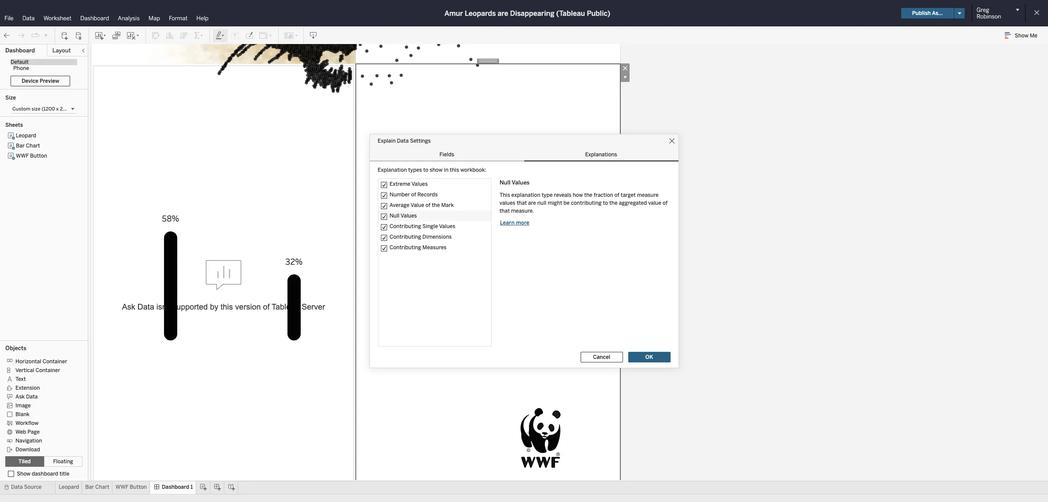 Task type: locate. For each thing, give the bounding box(es) containing it.
button inside list box
[[30, 153, 47, 159]]

as...
[[932, 10, 943, 16]]

file
[[4, 15, 14, 22]]

1 horizontal spatial wwf
[[116, 485, 128, 491]]

2 contributing from the top
[[390, 234, 421, 240]]

3 contributing from the top
[[390, 245, 421, 251]]

custom size (1200 x 2000)
[[12, 106, 74, 112]]

data right explain
[[397, 138, 409, 144]]

new worksheet image
[[94, 31, 107, 40]]

null
[[500, 179, 510, 186], [390, 213, 399, 219]]

1 vertical spatial dashboard
[[5, 47, 35, 54]]

are left null
[[528, 200, 536, 206]]

chart inside list box
[[26, 143, 40, 149]]

number
[[390, 192, 410, 198]]

bar
[[16, 143, 25, 149], [85, 485, 94, 491]]

wwf
[[16, 153, 29, 159], [116, 485, 128, 491]]

0 horizontal spatial to
[[423, 167, 428, 173]]

leopard
[[16, 133, 36, 139], [59, 485, 79, 491]]

replay animation image
[[43, 32, 49, 38]]

null down average
[[390, 213, 399, 219]]

contributing for contributing measures
[[390, 245, 421, 251]]

are
[[498, 9, 508, 17], [528, 200, 536, 206]]

be
[[563, 200, 570, 206]]

explanation
[[511, 192, 540, 198]]

0 vertical spatial button
[[30, 153, 47, 159]]

author control dialog tabs tab list
[[370, 148, 678, 162]]

of
[[411, 192, 416, 198], [614, 192, 619, 198], [663, 200, 668, 206], [425, 202, 430, 209]]

cancel
[[593, 354, 610, 361]]

objects
[[5, 345, 26, 352]]

learn more
[[500, 220, 529, 226]]

this
[[450, 167, 459, 173]]

vertical container option
[[5, 366, 76, 375]]

1 horizontal spatial bar chart
[[85, 485, 109, 491]]

0 vertical spatial null values
[[500, 179, 530, 186]]

0 horizontal spatial bar chart
[[16, 143, 40, 149]]

explain
[[378, 138, 396, 144]]

preview
[[40, 78, 59, 84]]

measures
[[422, 245, 447, 251]]

0 vertical spatial that
[[517, 200, 527, 206]]

me
[[1030, 33, 1037, 39]]

target
[[621, 192, 636, 198]]

1 vertical spatial chart
[[95, 485, 109, 491]]

the
[[584, 192, 592, 198], [609, 200, 618, 206], [432, 202, 440, 209]]

this explanation type reveals how the fraction of target measure values that are null might be contributing to the aggregated value of that measure.
[[500, 192, 668, 214]]

dashboard up new worksheet "icon"
[[80, 15, 109, 22]]

format
[[169, 15, 188, 22]]

marks. press enter to open the view data window.. use arrow keys to navigate data visualization elements. image
[[131, 0, 581, 109], [109, 169, 603, 341], [498, 397, 584, 477]]

container up the vertical container option
[[43, 359, 67, 365]]

0 horizontal spatial leopard
[[16, 133, 36, 139]]

might
[[548, 200, 562, 206]]

to down fraction
[[603, 200, 608, 206]]

amur
[[444, 9, 463, 17]]

1 horizontal spatial wwf button
[[116, 485, 147, 491]]

1 horizontal spatial show
[[1015, 33, 1029, 39]]

values
[[500, 200, 515, 206]]

0 horizontal spatial chart
[[26, 143, 40, 149]]

title
[[60, 471, 69, 478]]

custom
[[12, 106, 30, 112]]

value
[[411, 202, 424, 209]]

1 vertical spatial to
[[603, 200, 608, 206]]

wwf button
[[16, 153, 47, 159], [116, 485, 147, 491]]

0 vertical spatial leopard
[[16, 133, 36, 139]]

contributing
[[390, 224, 421, 230], [390, 234, 421, 240], [390, 245, 421, 251]]

1 vertical spatial marks. press enter to open the view data window.. use arrow keys to navigate data visualization elements. image
[[109, 169, 603, 341]]

extreme values
[[390, 181, 428, 187]]

0 vertical spatial container
[[43, 359, 67, 365]]

records
[[417, 192, 438, 198]]

values down value
[[401, 213, 417, 219]]

explain data settings dialog
[[370, 134, 678, 368]]

contributing up the contributing measures
[[390, 234, 421, 240]]

navigation option
[[5, 437, 76, 445]]

1 horizontal spatial leopard
[[59, 485, 79, 491]]

1 vertical spatial bar chart
[[85, 485, 109, 491]]

contributing up 'contributing dimensions'
[[390, 224, 421, 230]]

data inside option
[[26, 394, 38, 400]]

to left show
[[423, 167, 428, 173]]

0 vertical spatial bar chart
[[16, 143, 40, 149]]

data source
[[11, 485, 42, 491]]

0 vertical spatial chart
[[26, 143, 40, 149]]

cancel button
[[580, 352, 623, 363]]

1 horizontal spatial chart
[[95, 485, 109, 491]]

1 vertical spatial show
[[17, 471, 30, 478]]

wwf inside list box
[[16, 153, 29, 159]]

to
[[423, 167, 428, 173], [603, 200, 608, 206]]

pause auto updates image
[[75, 31, 83, 40]]

2 vertical spatial contributing
[[390, 245, 421, 251]]

dashboard 1
[[162, 485, 193, 491]]

values up explanation
[[512, 179, 530, 186]]

download image
[[309, 31, 318, 40]]

0 horizontal spatial bar
[[16, 143, 25, 149]]

1 horizontal spatial bar
[[85, 485, 94, 491]]

average value of the mark
[[390, 202, 454, 209]]

0 horizontal spatial wwf
[[16, 153, 29, 159]]

image
[[15, 403, 31, 409]]

button
[[30, 153, 47, 159], [130, 485, 147, 491]]

contributing
[[571, 200, 602, 206]]

null values down average
[[390, 213, 417, 219]]

blank option
[[5, 410, 76, 419]]

1 horizontal spatial dashboard
[[80, 15, 109, 22]]

show me
[[1015, 33, 1037, 39]]

show for show dashboard title
[[17, 471, 30, 478]]

text option
[[5, 375, 76, 384]]

0 vertical spatial bar
[[16, 143, 25, 149]]

1 horizontal spatial null values
[[500, 179, 530, 186]]

container down horizontal container
[[35, 368, 60, 374]]

new data source image
[[60, 31, 69, 40]]

0 horizontal spatial are
[[498, 9, 508, 17]]

dashboard up default
[[5, 47, 35, 54]]

1 vertical spatial button
[[130, 485, 147, 491]]

ask
[[15, 394, 25, 400]]

that up measure.
[[517, 200, 527, 206]]

1 horizontal spatial are
[[528, 200, 536, 206]]

help
[[196, 15, 209, 22]]

0 vertical spatial marks. press enter to open the view data window.. use arrow keys to navigate data visualization elements. image
[[131, 0, 581, 109]]

swap rows and columns image
[[151, 31, 160, 40]]

0 vertical spatial to
[[423, 167, 428, 173]]

leopard inside list box
[[16, 133, 36, 139]]

1 vertical spatial wwf button
[[116, 485, 147, 491]]

0 vertical spatial wwf button
[[16, 153, 47, 159]]

mark
[[441, 202, 454, 209]]

that down values
[[500, 208, 510, 214]]

dashboard left 1
[[162, 485, 189, 491]]

leopard down the sheets
[[16, 133, 36, 139]]

application
[[88, 0, 1047, 503]]

more
[[516, 220, 529, 226]]

the up the contributing at the right of page
[[584, 192, 592, 198]]

0 horizontal spatial that
[[500, 208, 510, 214]]

bar inside list box
[[16, 143, 25, 149]]

data
[[22, 15, 35, 22], [397, 138, 409, 144], [26, 394, 38, 400], [11, 485, 23, 491]]

1 vertical spatial are
[[528, 200, 536, 206]]

device preview
[[22, 78, 59, 84]]

0 horizontal spatial wwf button
[[16, 153, 47, 159]]

2 vertical spatial dashboard
[[162, 485, 189, 491]]

contributing down 'contributing dimensions'
[[390, 245, 421, 251]]

workflow option
[[5, 419, 76, 428]]

1 contributing from the top
[[390, 224, 421, 230]]

list box
[[5, 131, 82, 338]]

leopard down title
[[59, 485, 79, 491]]

0 vertical spatial show
[[1015, 33, 1029, 39]]

blank
[[15, 412, 30, 418]]

size
[[32, 106, 40, 112]]

image option
[[5, 401, 76, 410]]

contributing single values
[[390, 224, 455, 230]]

show inside button
[[1015, 33, 1029, 39]]

web page option
[[5, 428, 76, 437]]

fit image
[[259, 31, 273, 40]]

more options image
[[620, 73, 630, 82]]

0 horizontal spatial dashboard
[[5, 47, 35, 54]]

layout
[[52, 47, 71, 54]]

1 vertical spatial null values
[[390, 213, 417, 219]]

download option
[[5, 445, 76, 454]]

0 horizontal spatial show
[[17, 471, 30, 478]]

show me button
[[1001, 29, 1045, 42]]

default
[[11, 59, 29, 65]]

1 vertical spatial that
[[500, 208, 510, 214]]

1 vertical spatial null
[[390, 213, 399, 219]]

values up dimensions
[[439, 224, 455, 230]]

are inside this explanation type reveals how the fraction of target measure values that are null might be contributing to the aggregated value of that measure.
[[528, 200, 536, 206]]

1 horizontal spatial button
[[130, 485, 147, 491]]

1 horizontal spatial to
[[603, 200, 608, 206]]

0 vertical spatial wwf
[[16, 153, 29, 159]]

null values up this
[[500, 179, 530, 186]]

public)
[[587, 9, 610, 17]]

0 vertical spatial dashboard
[[80, 15, 109, 22]]

extension
[[15, 385, 40, 391]]

navigation
[[15, 438, 42, 444]]

are right leopards
[[498, 9, 508, 17]]

workbook:
[[460, 167, 486, 173]]

1
[[190, 485, 193, 491]]

1 vertical spatial leopard
[[59, 485, 79, 491]]

in
[[444, 167, 448, 173]]

dashboard
[[80, 15, 109, 22], [5, 47, 35, 54], [162, 485, 189, 491]]

bar chart
[[16, 143, 40, 149], [85, 485, 109, 491]]

1 vertical spatial contributing
[[390, 234, 421, 240]]

the down fraction
[[609, 200, 618, 206]]

totals image
[[194, 31, 204, 40]]

replay animation image
[[31, 31, 40, 40]]

the left mark
[[432, 202, 440, 209]]

container
[[43, 359, 67, 365], [35, 368, 60, 374]]

extension option
[[5, 384, 76, 392]]

1 vertical spatial container
[[35, 368, 60, 374]]

types
[[408, 167, 422, 173]]

bar chart inside list box
[[16, 143, 40, 149]]

data down the extension
[[26, 394, 38, 400]]

0 horizontal spatial button
[[30, 153, 47, 159]]

0 vertical spatial null
[[500, 179, 510, 186]]

show left me at the right top of page
[[1015, 33, 1029, 39]]

reveals
[[554, 192, 571, 198]]

0 vertical spatial contributing
[[390, 224, 421, 230]]

show
[[1015, 33, 1029, 39], [17, 471, 30, 478]]

horizontal container option
[[5, 357, 76, 366]]

show down tiled
[[17, 471, 30, 478]]

null up this
[[500, 179, 510, 186]]

null values
[[500, 179, 530, 186], [390, 213, 417, 219]]



Task type: vqa. For each thing, say whether or not it's contained in the screenshot.
REMOVE FROM DASHBOARD image
yes



Task type: describe. For each thing, give the bounding box(es) containing it.
show labels image
[[231, 31, 239, 40]]

togglestate option group
[[5, 457, 82, 467]]

clear sheet image
[[126, 31, 140, 40]]

fields
[[440, 152, 454, 158]]

format workbook image
[[245, 31, 254, 40]]

show/hide cards image
[[284, 31, 298, 40]]

redo image
[[17, 31, 26, 40]]

(1200
[[42, 106, 55, 112]]

page
[[27, 429, 40, 436]]

device
[[22, 78, 38, 84]]

0 horizontal spatial the
[[432, 202, 440, 209]]

learn
[[500, 220, 515, 226]]

disappearing
[[510, 9, 554, 17]]

data up replay animation image
[[22, 15, 35, 22]]

publish as... button
[[901, 8, 954, 19]]

remove from dashboard image
[[620, 63, 630, 73]]

wwf button inside list box
[[16, 153, 47, 159]]

measure.
[[511, 208, 534, 214]]

greg
[[977, 7, 989, 13]]

workflow
[[15, 421, 38, 427]]

type
[[542, 192, 553, 198]]

to inside this explanation type reveals how the fraction of target measure values that are null might be contributing to the aggregated value of that measure.
[[603, 200, 608, 206]]

web page
[[15, 429, 40, 436]]

values up 'number of records'
[[411, 181, 428, 187]]

dashboard
[[32, 471, 58, 478]]

0 vertical spatial are
[[498, 9, 508, 17]]

2 horizontal spatial the
[[609, 200, 618, 206]]

phone
[[13, 65, 29, 71]]

tiled
[[18, 459, 31, 465]]

amur leopards are disappearing (tableau public)
[[444, 9, 610, 17]]

web
[[15, 429, 26, 436]]

fraction
[[594, 192, 613, 198]]

1 horizontal spatial that
[[517, 200, 527, 206]]

worksheet
[[44, 15, 72, 22]]

explanation types to show in this workbook:
[[378, 167, 486, 173]]

explain data settings
[[378, 138, 431, 144]]

default phone
[[11, 59, 29, 71]]

ask data
[[15, 394, 38, 400]]

ok button
[[628, 352, 670, 363]]

contributing dimensions
[[390, 234, 452, 240]]

average
[[390, 202, 409, 209]]

undo image
[[3, 31, 11, 40]]

extreme
[[390, 181, 410, 187]]

sheets
[[5, 122, 23, 128]]

2000)
[[60, 106, 74, 112]]

1 horizontal spatial the
[[584, 192, 592, 198]]

analysis
[[118, 15, 140, 22]]

contributing measures
[[390, 245, 447, 251]]

horizontal container
[[15, 359, 67, 365]]

map
[[148, 15, 160, 22]]

highlight image
[[215, 31, 225, 40]]

vertical container
[[15, 368, 60, 374]]

ok
[[645, 354, 653, 361]]

(tableau
[[556, 9, 585, 17]]

how
[[573, 192, 583, 198]]

ask data option
[[5, 392, 76, 401]]

device preview button
[[11, 76, 70, 86]]

aggregated
[[619, 200, 647, 206]]

source
[[24, 485, 42, 491]]

this
[[500, 192, 510, 198]]

value
[[648, 200, 661, 206]]

measure
[[637, 192, 659, 198]]

publish as...
[[912, 10, 943, 16]]

size
[[5, 95, 16, 101]]

2 vertical spatial marks. press enter to open the view data window.. use arrow keys to navigate data visualization elements. image
[[498, 397, 584, 477]]

sort descending image
[[179, 31, 188, 40]]

0 horizontal spatial null
[[390, 213, 399, 219]]

container for vertical container
[[35, 368, 60, 374]]

1 horizontal spatial null
[[500, 179, 510, 186]]

duplicate image
[[112, 31, 121, 40]]

1 vertical spatial wwf
[[116, 485, 128, 491]]

show for show me
[[1015, 33, 1029, 39]]

null
[[537, 200, 546, 206]]

download
[[15, 447, 40, 453]]

leopards
[[465, 9, 496, 17]]

x
[[56, 106, 59, 112]]

0 horizontal spatial null values
[[390, 213, 417, 219]]

contributing for contributing dimensions
[[390, 234, 421, 240]]

learn more link
[[500, 219, 530, 226]]

horizontal
[[15, 359, 41, 365]]

single
[[422, 224, 438, 230]]

data inside dialog
[[397, 138, 409, 144]]

publish
[[912, 10, 931, 16]]

dimensions
[[422, 234, 452, 240]]

show
[[430, 167, 443, 173]]

explanations
[[585, 152, 617, 158]]

collapse image
[[81, 48, 86, 53]]

1 vertical spatial bar
[[85, 485, 94, 491]]

list box containing leopard
[[5, 131, 82, 338]]

data left source
[[11, 485, 23, 491]]

objects list box
[[5, 354, 82, 454]]

text
[[15, 376, 26, 383]]

explanation
[[378, 167, 407, 173]]

number of records
[[390, 192, 438, 198]]

container for horizontal container
[[43, 359, 67, 365]]

greg robinson
[[977, 7, 1001, 20]]

sort ascending image
[[165, 31, 174, 40]]

2 horizontal spatial dashboard
[[162, 485, 189, 491]]

contributing for contributing single values
[[390, 224, 421, 230]]

show dashboard title
[[17, 471, 69, 478]]

settings
[[410, 138, 431, 144]]



